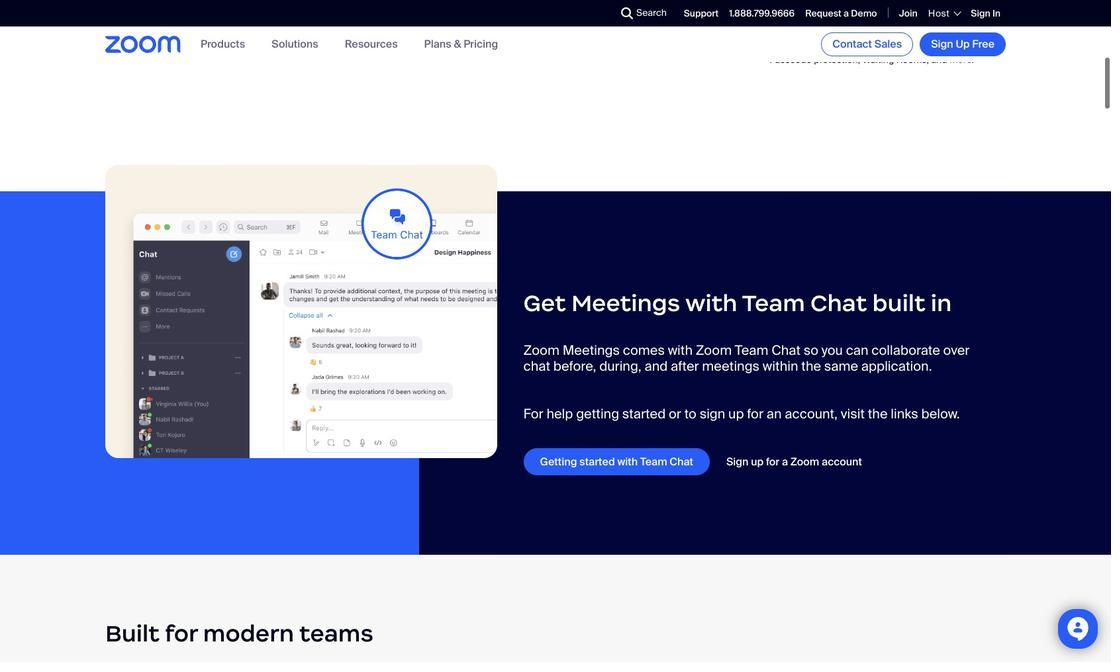 Task type: vqa. For each thing, say whether or not it's contained in the screenshot.
Passcode
yes



Task type: locate. For each thing, give the bounding box(es) containing it.
quick
[[183, 16, 206, 28]]

video
[[624, 27, 647, 39]]

chat inside the zoom meetings comes with zoom team chat so you can collaborate over chat before, during, and after meetings within the same application.
[[772, 342, 801, 359]]

virtual up any
[[268, 16, 294, 28]]

up
[[729, 406, 744, 423], [751, 455, 764, 469]]

to right or
[[685, 406, 697, 423]]

a left demo
[[844, 7, 849, 19]]

a inside sign up for a zoom account "link"
[[782, 455, 788, 469]]

0 horizontal spatial chat
[[670, 455, 694, 469]]

1 vertical spatial a
[[782, 455, 788, 469]]

from
[[519, 38, 539, 50]]

or
[[669, 406, 682, 423]]

search
[[637, 7, 667, 19]]

0 vertical spatial sign
[[971, 7, 991, 19]]

zoom
[[461, 16, 486, 28], [461, 49, 486, 61], [524, 342, 560, 359], [696, 342, 732, 359], [791, 455, 820, 469]]

and left more
[[932, 54, 948, 66]]

0 horizontal spatial virtual
[[268, 16, 294, 28]]

0 vertical spatial up
[[729, 406, 744, 423]]

meeting for powerful virtual meeting security
[[889, 0, 950, 14]]

meeting inside with virtual meeting capabilities that make it easy to start, join, collaborate, and schedule meetings across any device.
[[296, 16, 331, 28]]

chat down or
[[670, 455, 694, 469]]

zoom for home devices link
[[461, 49, 565, 61]]

1 horizontal spatial started
[[623, 406, 666, 423]]

1 horizontal spatial help
[[875, 32, 894, 44]]

0 vertical spatial the
[[802, 358, 822, 375]]

meetings inside the zoom meetings comes with zoom team chat so you can collaborate over chat before, during, and after meetings within the same application.
[[703, 358, 760, 375]]

get
[[524, 289, 566, 318]]

getting
[[540, 455, 577, 469]]

and
[[670, 16, 686, 28], [332, 27, 348, 39], [612, 38, 628, 50], [932, 54, 948, 66], [645, 358, 668, 375]]

for inside "link"
[[767, 455, 780, 469]]

chat left so
[[772, 342, 801, 359]]

plans & pricing
[[424, 37, 498, 51]]

help
[[875, 32, 894, 44], [547, 406, 573, 423]]

calendar
[[597, 16, 635, 28]]

sign in link
[[971, 7, 1001, 19]]

0 horizontal spatial the
[[802, 358, 822, 375]]

before,
[[554, 358, 597, 375]]

after
[[671, 358, 699, 375]]

to left ensure
[[896, 32, 904, 44]]

0 horizontal spatial a
[[782, 455, 788, 469]]

0 horizontal spatial to
[[226, 27, 234, 39]]

1 vertical spatial sign
[[932, 37, 954, 51]]

cloud security image
[[724, 0, 757, 26]]

0 horizontal spatial sign
[[727, 455, 749, 469]]

0 vertical spatial meetings
[[488, 16, 528, 28]]

enable
[[152, 16, 181, 28]]

1 vertical spatial the
[[868, 406, 888, 423]]

and right 'collaborate,'
[[332, 27, 348, 39]]

1 horizontal spatial chat
[[772, 342, 801, 359]]

meeting inside powerful virtual meeting security
[[889, 0, 950, 14]]

zoom inside "link"
[[791, 455, 820, 469]]

0 horizontal spatial help
[[547, 406, 573, 423]]

0 horizontal spatial up
[[729, 406, 744, 423]]

virtual for with
[[268, 16, 294, 28]]

a down account,
[[782, 455, 788, 469]]

2 vertical spatial virtual
[[770, 43, 796, 55]]

2 vertical spatial meetings
[[563, 342, 620, 359]]

join link
[[899, 7, 918, 19]]

None search field
[[573, 3, 625, 24]]

1 vertical spatial meetings
[[703, 358, 760, 375]]

0 vertical spatial meetings
[[193, 38, 233, 50]]

started left or
[[623, 406, 666, 423]]

meeting up device.
[[296, 16, 331, 28]]

account,
[[785, 406, 838, 423]]

sign left in
[[971, 7, 991, 19]]

1 vertical spatial chat
[[772, 342, 801, 359]]

meetings inside the zoom meetings comes with zoom team chat so you can collaborate over chat before, during, and after meetings within the same application.
[[563, 342, 620, 359]]

with
[[249, 16, 266, 28], [557, 16, 575, 28], [843, 43, 860, 55], [686, 289, 738, 318], [668, 342, 693, 359], [618, 455, 638, 469]]

calendar icon image
[[415, 0, 448, 28]]

free
[[985, 32, 1002, 44]]

sign left up
[[932, 37, 954, 51]]

sign down 'for help getting started or to sign up for an account, visit the links below.'
[[727, 455, 749, 469]]

easy
[[204, 27, 223, 39]]

and right system
[[670, 16, 686, 28]]

sign for sign in
[[971, 7, 991, 19]]

virtual inside with virtual meeting capabilities that make it easy to start, join, collaborate, and schedule meetings across any device.
[[268, 16, 294, 28]]

request a demo
[[806, 7, 878, 19]]

account
[[822, 455, 863, 469]]

more
[[950, 54, 972, 66]]

sign up for a zoom account link
[[710, 449, 879, 476]]

meeting for with virtual meeting capabilities that make it easy to start, join, collaborate, and schedule meetings across any device.
[[296, 16, 331, 28]]

0 horizontal spatial meeting
[[296, 16, 331, 28]]

team for started
[[640, 455, 668, 469]]

sign up free
[[932, 37, 995, 51]]

meetings up conferencing
[[488, 16, 528, 28]]

2 horizontal spatial chat
[[811, 289, 867, 318]]

to inside the robust security settings help to ensure disruption-free virtual meetings, with encryption, role-based security, passcode protection, waiting rooms, and
[[896, 32, 904, 44]]

up right sign
[[729, 406, 744, 423]]

security inside the robust security settings help to ensure disruption-free virtual meetings, with encryption, role-based security, passcode protection, waiting rooms, and
[[803, 32, 836, 44]]

enterprise-
[[549, 27, 597, 39]]

1 vertical spatial team
[[735, 342, 769, 359]]

1 horizontal spatial meetings
[[703, 358, 760, 375]]

0 vertical spatial help
[[875, 32, 894, 44]]

team
[[743, 289, 806, 318], [735, 342, 769, 359], [640, 455, 668, 469]]

the right 'visit'
[[868, 406, 888, 423]]

1 horizontal spatial virtual
[[770, 43, 796, 55]]

to
[[226, 27, 234, 39], [896, 32, 904, 44], [685, 406, 697, 423]]

1 vertical spatial started
[[580, 455, 615, 469]]

up down 'for help getting started or to sign up for an account, visit the links below.'
[[751, 455, 764, 469]]

with inside zoom meetings syncs with your calendar system and delivers streamlined enterprise-grade video conferencing from desktop, mobile and dedicated zoom for home devices
[[557, 16, 575, 28]]

desktop and mobile image
[[105, 0, 138, 24]]

1 vertical spatial up
[[751, 455, 764, 469]]

meeting up ensure
[[889, 0, 950, 14]]

started
[[623, 406, 666, 423], [580, 455, 615, 469]]

make
[[171, 27, 194, 39]]

with virtual meeting capabilities that make it easy to start, join, collaborate, and schedule meetings across any device.
[[152, 16, 382, 50]]

sign up free link
[[920, 32, 1006, 56]]

meetings left comes on the right bottom
[[563, 342, 620, 359]]

get meetings with team chat built in
[[524, 289, 952, 318]]

sign inside "link"
[[727, 455, 749, 469]]

same
[[825, 358, 859, 375]]

to right easy
[[226, 27, 234, 39]]

2 vertical spatial team
[[640, 455, 668, 469]]

host
[[929, 7, 950, 19]]

virtual inside powerful virtual meeting security
[[838, 0, 885, 14]]

mobile
[[580, 38, 610, 50]]

you
[[822, 342, 843, 359]]

the left the you
[[802, 358, 822, 375]]

and down calendar
[[612, 38, 628, 50]]

dedicated
[[630, 38, 673, 50]]

meetings
[[488, 16, 528, 28], [572, 289, 681, 318], [563, 342, 620, 359]]

meetings up comes on the right bottom
[[572, 289, 681, 318]]

meetings inside zoom meetings syncs with your calendar system and delivers streamlined enterprise-grade video conferencing from desktop, mobile and dedicated zoom for home devices
[[488, 16, 528, 28]]

1 vertical spatial meeting
[[296, 16, 331, 28]]

0 horizontal spatial meetings
[[193, 38, 233, 50]]

devices
[[530, 49, 565, 61]]

and left after
[[645, 358, 668, 375]]

enable quick adoption
[[152, 16, 246, 28]]

meetings for with
[[572, 289, 681, 318]]

1 horizontal spatial up
[[751, 455, 764, 469]]

system
[[637, 16, 668, 28]]

more .
[[950, 54, 975, 66]]

2 horizontal spatial sign
[[971, 7, 991, 19]]

modern
[[203, 620, 294, 649]]

0 vertical spatial security
[[770, 12, 831, 30]]

2 vertical spatial chat
[[670, 455, 694, 469]]

virtual up settings
[[838, 0, 885, 14]]

1 horizontal spatial the
[[868, 406, 888, 423]]

in
[[931, 289, 952, 318]]

1 horizontal spatial sign
[[932, 37, 954, 51]]

conferencing
[[461, 38, 517, 50]]

1 horizontal spatial a
[[844, 7, 849, 19]]

1 horizontal spatial to
[[685, 406, 697, 423]]

schedule
[[152, 38, 191, 50]]

chat for get meetings with team chat built in
[[811, 289, 867, 318]]

for down an
[[767, 455, 780, 469]]

for
[[488, 49, 500, 61], [748, 406, 764, 423], [767, 455, 780, 469], [165, 620, 198, 649]]

1 vertical spatial meetings
[[572, 289, 681, 318]]

robust
[[770, 32, 801, 44]]

the
[[802, 358, 822, 375], [868, 406, 888, 423]]

1 horizontal spatial meeting
[[889, 0, 950, 14]]

so
[[804, 342, 819, 359]]

0 vertical spatial virtual
[[838, 0, 885, 14]]

capabilities
[[333, 16, 382, 28]]

can
[[847, 342, 869, 359]]

chat for getting started with team chat
[[670, 455, 694, 469]]

plans & pricing link
[[424, 37, 498, 51]]

1 vertical spatial security
[[803, 32, 836, 44]]

virtual
[[838, 0, 885, 14], [268, 16, 294, 28], [770, 43, 796, 55]]

zoom meetings syncs with your calendar system and delivers streamlined enterprise-grade video conferencing from desktop, mobile and dedicated zoom for home devices
[[461, 16, 686, 61]]

sign
[[971, 7, 991, 19], [932, 37, 954, 51], [727, 455, 749, 469]]

security up robust
[[770, 12, 831, 30]]

waiting
[[863, 54, 895, 66]]

for left home
[[488, 49, 500, 61]]

solutions button
[[272, 37, 318, 51]]

meetings inside with virtual meeting capabilities that make it easy to start, join, collaborate, and schedule meetings across any device.
[[193, 38, 233, 50]]

meetings down adoption
[[193, 38, 233, 50]]

built
[[105, 620, 160, 649]]

get meetings with team chat built in image
[[105, 165, 497, 459]]

security down request
[[803, 32, 836, 44]]

0 vertical spatial chat
[[811, 289, 867, 318]]

up
[[956, 37, 970, 51]]

desktop,
[[542, 38, 578, 50]]

0 vertical spatial team
[[743, 289, 806, 318]]

1 vertical spatial virtual
[[268, 16, 294, 28]]

join
[[899, 7, 918, 19]]

0 vertical spatial meeting
[[889, 0, 950, 14]]

started right getting
[[580, 455, 615, 469]]

an
[[767, 406, 782, 423]]

across
[[236, 38, 264, 50]]

a
[[844, 7, 849, 19], [782, 455, 788, 469]]

for left an
[[748, 406, 764, 423]]

meetings right after
[[703, 358, 760, 375]]

search image
[[621, 7, 633, 19], [621, 7, 633, 19]]

2 horizontal spatial to
[[896, 32, 904, 44]]

2 vertical spatial sign
[[727, 455, 749, 469]]

with inside the robust security settings help to ensure disruption-free virtual meetings, with encryption, role-based security, passcode protection, waiting rooms, and
[[843, 43, 860, 55]]

streamlined
[[496, 27, 547, 39]]

1.888.799.9666
[[730, 7, 795, 19]]

chat up the you
[[811, 289, 867, 318]]

2 horizontal spatial virtual
[[838, 0, 885, 14]]

chat inside getting started with team chat link
[[670, 455, 694, 469]]

virtual left meetings,
[[770, 43, 796, 55]]

the inside the zoom meetings comes with zoom team chat so you can collaborate over chat before, during, and after meetings within the same application.
[[802, 358, 822, 375]]



Task type: describe. For each thing, give the bounding box(es) containing it.
collaborate,
[[280, 27, 330, 39]]

with inside the zoom meetings comes with zoom team chat so you can collaborate over chat before, during, and after meetings within the same application.
[[668, 342, 693, 359]]

contact sales
[[833, 37, 902, 51]]

role-
[[912, 43, 932, 55]]

security,
[[961, 43, 996, 55]]

delivers
[[461, 27, 494, 39]]

demo
[[852, 7, 878, 19]]

enable quick adoption link
[[152, 16, 246, 28]]

built
[[873, 289, 926, 318]]

security inside powerful virtual meeting security
[[770, 12, 831, 30]]

sign up for a zoom account
[[727, 455, 863, 469]]

&
[[454, 37, 461, 51]]

sales
[[875, 37, 902, 51]]

powerful virtual meeting security
[[770, 0, 950, 30]]

device.
[[284, 38, 314, 50]]

during,
[[600, 358, 642, 375]]

adoption
[[208, 16, 246, 28]]

and inside the robust security settings help to ensure disruption-free virtual meetings, with encryption, role-based security, passcode protection, waiting rooms, and
[[932, 54, 948, 66]]

for right the built
[[165, 620, 198, 649]]

chat
[[524, 358, 551, 375]]

solutions
[[272, 37, 318, 51]]

with inside with virtual meeting capabilities that make it easy to start, join, collaborate, and schedule meetings across any device.
[[249, 16, 266, 28]]

links
[[891, 406, 919, 423]]

zoom meetings comes with zoom team chat so you can collaborate over chat before, during, and after meetings within the same application.
[[524, 342, 970, 375]]

sign for sign up for a zoom account
[[727, 455, 749, 469]]

powerful
[[770, 0, 835, 14]]

sign for sign up free
[[932, 37, 954, 51]]

getting started with team chat link
[[524, 449, 710, 476]]

pricing
[[464, 37, 498, 51]]

host button
[[929, 7, 961, 19]]

join,
[[260, 27, 278, 39]]

contact
[[833, 37, 873, 51]]

1.888.799.9666 link
[[730, 7, 795, 19]]

robust security settings help to ensure disruption-free virtual meetings, with encryption, role-based security, passcode protection, waiting rooms, and
[[770, 32, 1002, 66]]

to inside with virtual meeting capabilities that make it easy to start, join, collaborate, and schedule meetings across any device.
[[226, 27, 234, 39]]

rooms,
[[897, 54, 929, 66]]

plans
[[424, 37, 452, 51]]

in
[[993, 7, 1001, 19]]

support
[[684, 7, 719, 19]]

0 horizontal spatial started
[[580, 455, 615, 469]]

up inside "link"
[[751, 455, 764, 469]]

it
[[196, 27, 201, 39]]

products
[[201, 37, 245, 51]]

team inside the zoom meetings comes with zoom team chat so you can collaborate over chat before, during, and after meetings within the same application.
[[735, 342, 769, 359]]

built for modern teams
[[105, 620, 374, 649]]

meetings for comes
[[563, 342, 620, 359]]

grade
[[597, 27, 622, 39]]

disruption-
[[938, 32, 985, 44]]

that
[[152, 27, 168, 39]]

0 vertical spatial a
[[844, 7, 849, 19]]

resources button
[[345, 37, 398, 51]]

settings
[[838, 32, 873, 44]]

protection,
[[814, 54, 861, 66]]

free
[[973, 37, 995, 51]]

virtual inside the robust security settings help to ensure disruption-free virtual meetings, with encryption, role-based security, passcode protection, waiting rooms, and
[[770, 43, 796, 55]]

request
[[806, 7, 842, 19]]

application.
[[862, 358, 933, 375]]

more link
[[950, 54, 972, 66]]

for inside zoom meetings syncs with your calendar system and delivers streamlined enterprise-grade video conferencing from desktop, mobile and dedicated zoom for home devices
[[488, 49, 500, 61]]

.
[[972, 54, 975, 66]]

team for meetings
[[743, 289, 806, 318]]

and inside with virtual meeting capabilities that make it easy to start, join, collaborate, and schedule meetings across any device.
[[332, 27, 348, 39]]

meetings,
[[798, 43, 840, 55]]

getting
[[576, 406, 620, 423]]

sign
[[700, 406, 726, 423]]

support link
[[684, 7, 719, 19]]

your
[[577, 16, 595, 28]]

teams
[[299, 620, 374, 649]]

home
[[502, 49, 528, 61]]

0 vertical spatial started
[[623, 406, 666, 423]]

visit
[[841, 406, 865, 423]]

getting started with team chat
[[540, 455, 694, 469]]

zoom logo image
[[105, 36, 181, 53]]

meetings for syncs
[[488, 16, 528, 28]]

1 vertical spatial help
[[547, 406, 573, 423]]

start,
[[236, 27, 258, 39]]

contact sales link
[[822, 32, 914, 56]]

any
[[267, 38, 281, 50]]

ensure
[[906, 32, 936, 44]]

request a demo link
[[806, 7, 878, 19]]

and inside the zoom meetings comes with zoom team chat so you can collaborate over chat before, during, and after meetings within the same application.
[[645, 358, 668, 375]]

below.
[[922, 406, 961, 423]]

virtual for powerful
[[838, 0, 885, 14]]

collaborate
[[872, 342, 941, 359]]

based
[[932, 43, 959, 55]]

for
[[524, 406, 544, 423]]

over
[[944, 342, 970, 359]]

within
[[763, 358, 799, 375]]

help inside the robust security settings help to ensure disruption-free virtual meetings, with encryption, role-based security, passcode protection, waiting rooms, and
[[875, 32, 894, 44]]

comes
[[623, 342, 665, 359]]



